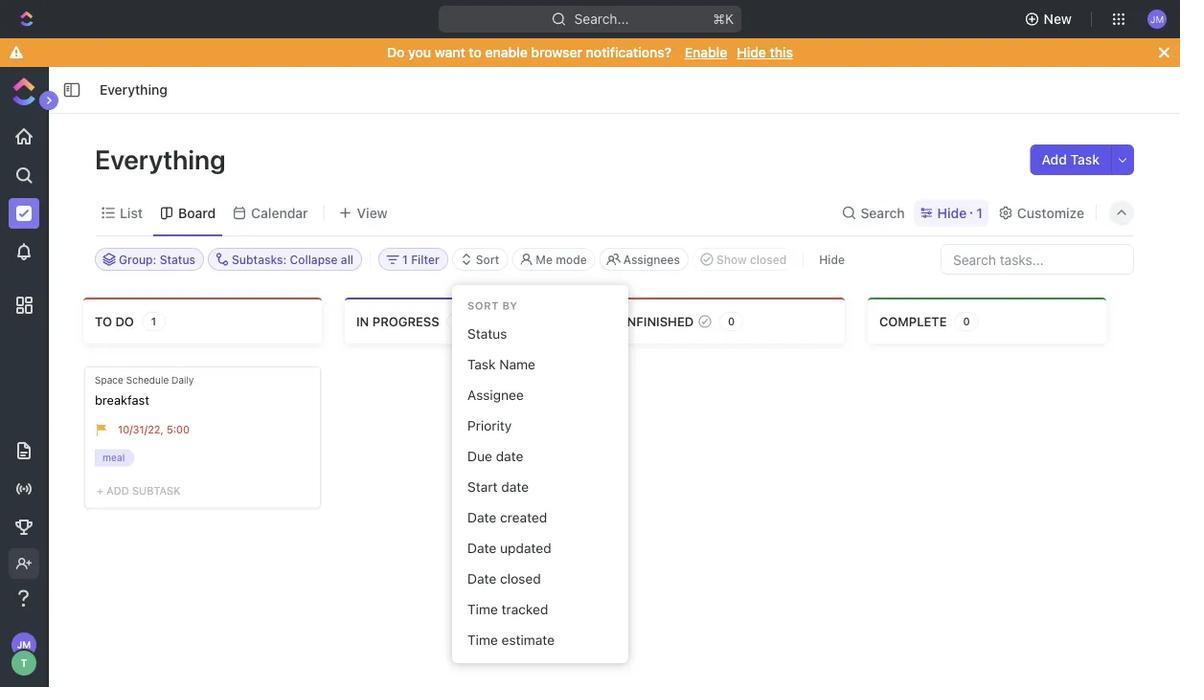 Task type: vqa. For each thing, say whether or not it's contained in the screenshot.
date updated button
yes



Task type: describe. For each thing, give the bounding box(es) containing it.
do you want to enable browser notifications? enable hide this
[[387, 45, 793, 60]]

date for date closed
[[468, 571, 497, 587]]

priority
[[468, 418, 512, 434]]

assignees
[[623, 253, 680, 266]]

time tracked
[[468, 602, 548, 618]]

task name button
[[460, 350, 621, 380]]

name
[[499, 357, 536, 373]]

customize
[[1017, 205, 1085, 221]]

date for date updated
[[468, 541, 497, 557]]

assignee button
[[460, 380, 621, 411]]

want
[[435, 45, 465, 60]]

updated
[[500, 541, 552, 557]]

0 vertical spatial to
[[469, 45, 482, 60]]

everything link
[[95, 79, 172, 102]]

start date
[[468, 479, 529, 495]]

hide button
[[812, 248, 853, 271]]

date updated
[[468, 541, 552, 557]]

board link
[[174, 200, 216, 227]]

new button
[[1017, 4, 1084, 34]]

priority button
[[460, 411, 621, 442]]

⌘k
[[713, 11, 734, 27]]

tracked
[[502, 602, 548, 618]]

0 horizontal spatial 1
[[151, 316, 156, 328]]

estimate
[[502, 633, 555, 649]]

hide for hide 1
[[938, 205, 967, 221]]

date created button
[[460, 503, 621, 534]]

everything inside everything link
[[100, 82, 167, 98]]

new
[[1044, 11, 1072, 27]]

hide 1
[[938, 205, 983, 221]]

1 horizontal spatial task
[[1071, 152, 1100, 168]]

you
[[408, 45, 431, 60]]

customize button
[[992, 200, 1090, 227]]

in
[[356, 314, 369, 329]]

to do
[[95, 314, 134, 329]]

complete
[[880, 314, 947, 329]]

sort for sort by
[[468, 300, 499, 312]]

search...
[[574, 11, 629, 27]]

search
[[861, 205, 905, 221]]

browser
[[531, 45, 583, 60]]

date closed
[[468, 571, 541, 587]]

notifications?
[[586, 45, 672, 60]]

progress
[[373, 314, 439, 329]]

space
[[95, 375, 123, 386]]

board
[[178, 205, 216, 221]]

date created
[[468, 510, 547, 526]]

subtask
[[132, 485, 181, 498]]

hide for hide
[[819, 253, 845, 266]]

closed
[[500, 571, 541, 587]]

time for time tracked
[[468, 602, 498, 618]]

assignees button
[[599, 248, 689, 271]]

enable
[[485, 45, 528, 60]]

do
[[387, 45, 405, 60]]

daily
[[172, 375, 194, 386]]

assignee
[[468, 388, 524, 403]]

1 0 from the left
[[728, 316, 735, 328]]

due date button
[[460, 442, 621, 472]]



Task type: locate. For each thing, give the bounding box(es) containing it.
hide inside hide button
[[819, 253, 845, 266]]

time down date closed
[[468, 602, 498, 618]]

due date
[[468, 449, 523, 465]]

to
[[469, 45, 482, 60], [95, 314, 112, 329]]

time estimate button
[[460, 626, 621, 656]]

0 right complete
[[963, 316, 970, 328]]

add inside button
[[1042, 152, 1067, 168]]

task name
[[468, 357, 536, 373]]

date inside date created button
[[468, 510, 497, 526]]

to right the want
[[469, 45, 482, 60]]

task up customize
[[1071, 152, 1100, 168]]

1 date from the top
[[468, 510, 497, 526]]

time down time tracked
[[468, 633, 498, 649]]

1 time from the top
[[468, 602, 498, 618]]

hide down search button
[[819, 253, 845, 266]]

task down status
[[468, 357, 496, 373]]

add task
[[1042, 152, 1100, 168]]

date up the date created
[[501, 479, 529, 495]]

0 vertical spatial date
[[468, 510, 497, 526]]

time inside button
[[468, 633, 498, 649]]

date right due
[[496, 449, 523, 465]]

2 horizontal spatial hide
[[938, 205, 967, 221]]

add
[[1042, 152, 1067, 168], [106, 485, 129, 498]]

list link
[[116, 200, 143, 227]]

date for date created
[[468, 510, 497, 526]]

0 horizontal spatial to
[[95, 314, 112, 329]]

1 horizontal spatial to
[[469, 45, 482, 60]]

1 vertical spatial sort
[[468, 300, 499, 312]]

task
[[1071, 152, 1100, 168], [468, 357, 496, 373]]

date
[[496, 449, 523, 465], [501, 479, 529, 495]]

due
[[468, 449, 492, 465]]

time inside button
[[468, 602, 498, 618]]

list
[[120, 205, 143, 221]]

hide
[[737, 45, 766, 60], [938, 205, 967, 221], [819, 253, 845, 266]]

0 horizontal spatial task
[[468, 357, 496, 373]]

1 horizontal spatial hide
[[819, 253, 845, 266]]

1 vertical spatial task
[[468, 357, 496, 373]]

start date button
[[460, 472, 621, 503]]

hide right search in the right of the page
[[938, 205, 967, 221]]

calendar link
[[247, 200, 308, 227]]

0 vertical spatial 1
[[977, 205, 983, 221]]

1 horizontal spatial 1
[[977, 205, 983, 221]]

date inside date closed button
[[468, 571, 497, 587]]

by
[[503, 300, 518, 312]]

everything
[[100, 82, 167, 98], [95, 143, 231, 175]]

0 vertical spatial add
[[1042, 152, 1067, 168]]

0 vertical spatial date
[[496, 449, 523, 465]]

date up date closed
[[468, 541, 497, 557]]

0
[[728, 316, 735, 328], [963, 316, 970, 328]]

Search tasks... text field
[[942, 245, 1133, 274]]

to left do
[[95, 314, 112, 329]]

add right +
[[106, 485, 129, 498]]

breakfast
[[95, 393, 149, 407]]

schedule
[[126, 375, 169, 386]]

1 horizontal spatial 0
[[963, 316, 970, 328]]

0 vertical spatial hide
[[737, 45, 766, 60]]

sort button
[[452, 248, 508, 271]]

sort for sort
[[476, 253, 499, 266]]

hide left this
[[737, 45, 766, 60]]

1 vertical spatial time
[[468, 633, 498, 649]]

sort
[[476, 253, 499, 266], [468, 300, 499, 312]]

this
[[770, 45, 793, 60]]

status button
[[460, 319, 621, 350]]

1 right do
[[151, 316, 156, 328]]

2 date from the top
[[468, 541, 497, 557]]

sort left by
[[468, 300, 499, 312]]

0 horizontal spatial 0
[[728, 316, 735, 328]]

+ add subtask
[[97, 485, 181, 498]]

0 vertical spatial everything
[[100, 82, 167, 98]]

time tracked button
[[460, 595, 621, 626]]

time estimate
[[468, 633, 555, 649]]

2 time from the top
[[468, 633, 498, 649]]

add up customize
[[1042, 152, 1067, 168]]

date inside date updated button
[[468, 541, 497, 557]]

start
[[468, 479, 498, 495]]

calendar
[[251, 205, 308, 221]]

0 horizontal spatial add
[[106, 485, 129, 498]]

search button
[[836, 200, 911, 227]]

date down start at the bottom of page
[[468, 510, 497, 526]]

date updated button
[[460, 534, 621, 564]]

1 horizontal spatial add
[[1042, 152, 1067, 168]]

sort up sort by
[[476, 253, 499, 266]]

0 vertical spatial time
[[468, 602, 498, 618]]

date closed button
[[460, 564, 621, 595]]

2 vertical spatial date
[[468, 571, 497, 587]]

2 0 from the left
[[963, 316, 970, 328]]

date
[[468, 510, 497, 526], [468, 541, 497, 557], [468, 571, 497, 587]]

time
[[468, 602, 498, 618], [468, 633, 498, 649]]

time for time estimate
[[468, 633, 498, 649]]

0 vertical spatial sort
[[476, 253, 499, 266]]

1 vertical spatial 1
[[151, 316, 156, 328]]

0 horizontal spatial hide
[[737, 45, 766, 60]]

space schedule daily breakfast
[[95, 375, 194, 407]]

1 left customize button
[[977, 205, 983, 221]]

3 date from the top
[[468, 571, 497, 587]]

2 vertical spatial hide
[[819, 253, 845, 266]]

1 vertical spatial hide
[[938, 205, 967, 221]]

0 right "unfinished"
[[728, 316, 735, 328]]

1 vertical spatial to
[[95, 314, 112, 329]]

date for start date
[[501, 479, 529, 495]]

sort by
[[468, 300, 518, 312]]

do
[[115, 314, 134, 329]]

date left "closed"
[[468, 571, 497, 587]]

sort inside dropdown button
[[476, 253, 499, 266]]

0 vertical spatial task
[[1071, 152, 1100, 168]]

status
[[468, 326, 507, 342]]

unfinished
[[618, 314, 694, 329]]

in progress
[[356, 314, 439, 329]]

1 vertical spatial date
[[501, 479, 529, 495]]

created
[[500, 510, 547, 526]]

1 vertical spatial date
[[468, 541, 497, 557]]

1 vertical spatial everything
[[95, 143, 231, 175]]

enable
[[685, 45, 727, 60]]

add task button
[[1030, 145, 1111, 175]]

1 vertical spatial add
[[106, 485, 129, 498]]

+
[[97, 485, 103, 498]]

date for due date
[[496, 449, 523, 465]]

1
[[977, 205, 983, 221], [151, 316, 156, 328]]



